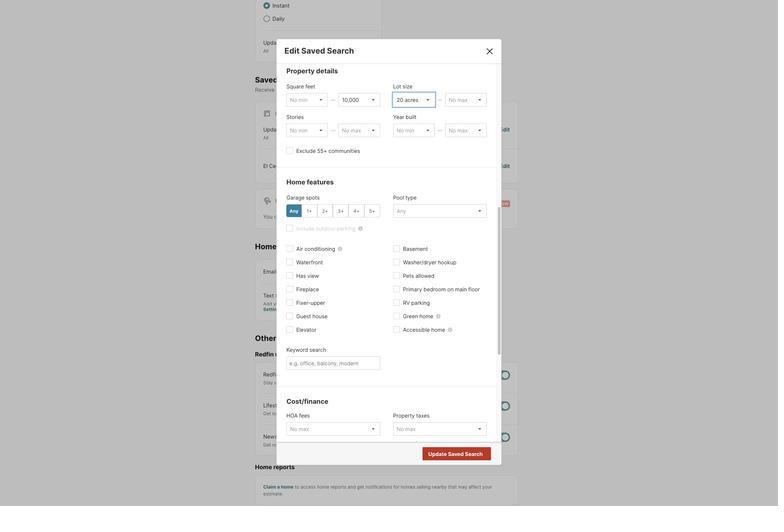 Task type: locate. For each thing, give the bounding box(es) containing it.
get
[[263, 411, 271, 417], [263, 442, 271, 448]]

update down 'for sale'
[[263, 126, 282, 133]]

2 vertical spatial update
[[429, 451, 447, 458]]

1 update types all from the top
[[263, 39, 297, 54]]

and left get in the left bottom of the page
[[348, 484, 356, 490]]

no for no emails
[[449, 163, 456, 169]]

how
[[365, 380, 374, 386]]

0 horizontal spatial notifications
[[293, 87, 323, 93]]

saved searches receive timely notifications based on your preferred search filters.
[[255, 75, 420, 93]]

edit for edit button associated with no emails
[[500, 163, 510, 169]]

home
[[287, 178, 305, 186], [255, 242, 277, 251], [255, 464, 272, 471]]

your
[[349, 87, 360, 93], [274, 301, 283, 306], [407, 442, 416, 448], [483, 484, 492, 490]]

2 vertical spatial redfin
[[429, 442, 443, 448]]

a right sell
[[405, 380, 408, 386]]

0 horizontal spatial for
[[384, 213, 390, 220]]

based
[[325, 87, 340, 93]]

get down newsletter
[[263, 442, 271, 448]]

property right design
[[393, 413, 415, 419]]

local inside newsletter from my agent get notified about the latest trends in the real estate market from your local redfin agent.
[[418, 442, 428, 448]]

0 vertical spatial a
[[405, 380, 408, 386]]

to right 'up'
[[281, 380, 286, 386]]

1 vertical spatial agent.
[[444, 442, 458, 448]]

lifestyle
[[263, 402, 284, 409]]

accepted
[[393, 443, 417, 450]]

redfin for redfin updates
[[255, 351, 274, 358]]

1 horizontal spatial reports
[[331, 484, 346, 490]]

list box
[[287, 93, 328, 107], [339, 93, 380, 107], [393, 93, 435, 107], [445, 93, 487, 107], [287, 124, 328, 137], [339, 124, 380, 137], [393, 124, 435, 137], [445, 124, 487, 137], [393, 204, 487, 218], [287, 423, 380, 436], [393, 423, 487, 436]]

up
[[274, 380, 280, 386]]

2 for from the top
[[275, 198, 286, 204]]

2 horizontal spatial on
[[448, 286, 454, 293]]

newsletter from my agent get notified about the latest trends in the real estate market from your local redfin agent.
[[263, 434, 458, 448]]

your right affect at the right bottom of the page
[[483, 484, 492, 490]]

1 horizontal spatial for
[[394, 484, 400, 490]]

0 horizontal spatial the
[[304, 442, 311, 448]]

and right style
[[369, 411, 377, 417]]

1 horizontal spatial in
[[341, 442, 345, 448]]

nearby
[[432, 484, 447, 490]]

and right home,
[[424, 380, 432, 386]]

1 vertical spatial parking
[[412, 300, 430, 306]]

on inside saved searches receive timely notifications based on your preferred search filters.
[[342, 87, 348, 93]]

2+ radio
[[317, 204, 333, 218]]

1 vertical spatial home
[[255, 242, 277, 251]]

for left rentals on the top right
[[384, 213, 390, 220]]

1 all from the top
[[263, 48, 269, 54]]

pool type
[[393, 195, 417, 201]]

1 horizontal spatial notifications
[[366, 484, 392, 490]]

property for property taxes
[[393, 413, 415, 419]]

0 vertical spatial for
[[384, 213, 390, 220]]

edit inside dialog
[[285, 46, 300, 56]]

the left real
[[346, 442, 353, 448]]

1 edit button from the top
[[500, 126, 510, 141]]

option group inside edit saved search dialog
[[286, 204, 380, 218]]

1 vertical spatial search
[[465, 451, 483, 458]]

stories
[[287, 114, 304, 121]]

a
[[405, 380, 408, 386], [277, 484, 280, 490]]

—
[[331, 97, 336, 103], [438, 97, 442, 103], [331, 128, 336, 133], [438, 128, 442, 133]]

conditioning
[[305, 246, 335, 252]]

property for property details
[[287, 67, 315, 75]]

to left access
[[295, 484, 299, 490]]

estate
[[364, 442, 378, 448]]

1 types from the top
[[283, 39, 297, 46]]

.
[[409, 213, 410, 220]]

price/sq.
[[287, 443, 309, 450]]

results
[[465, 451, 482, 458]]

reports up claim a home
[[274, 464, 295, 471]]

home up claim
[[255, 464, 272, 471]]

emails for other emails
[[278, 334, 302, 343]]

on right based
[[342, 87, 348, 93]]

0 vertical spatial parking
[[337, 225, 356, 232]]

0 vertical spatial search
[[386, 87, 403, 93]]

account
[[322, 301, 341, 306]]

floor
[[469, 286, 480, 293]]

0 vertical spatial edit
[[285, 46, 300, 56]]

1 vertical spatial edit button
[[500, 162, 510, 170]]

redfin inside the redfin news stay up to date on redfin's tools and features, how to buy or sell a home, and connect with an agent.
[[263, 371, 279, 378]]

search inside button
[[465, 451, 483, 458]]

square
[[287, 83, 304, 90]]

0 vertical spatial notifications
[[293, 87, 323, 93]]

add
[[263, 301, 272, 306]]

1 vertical spatial update types all
[[263, 126, 297, 141]]

agent. inside the redfin news stay up to date on redfin's tools and features, how to buy or sell a home, and connect with an agent.
[[469, 380, 483, 386]]

option group containing any
[[286, 204, 380, 218]]

1 vertical spatial local
[[418, 442, 428, 448]]

update types all down 'for sale'
[[263, 126, 297, 141]]

None checkbox
[[489, 402, 510, 411], [489, 433, 510, 442], [489, 402, 510, 411], [489, 433, 510, 442]]

from up about
[[292, 434, 304, 440]]

and right tools
[[335, 380, 343, 386]]

home for home features
[[287, 178, 305, 186]]

1 vertical spatial notifications
[[366, 484, 392, 490]]

edit for edit saved search
[[285, 46, 300, 56]]

0 vertical spatial no
[[449, 163, 456, 169]]

tools
[[323, 380, 334, 386]]

0 vertical spatial emails
[[458, 163, 473, 169]]

garage
[[287, 195, 305, 201]]

on left main
[[448, 286, 454, 293]]

local down 'lifestyle'
[[272, 411, 283, 417]]

home features
[[287, 178, 334, 186]]

saved up receive
[[255, 75, 278, 84]]

0 horizontal spatial a
[[277, 484, 280, 490]]

0 horizontal spatial searches
[[280, 75, 314, 84]]

any
[[290, 208, 299, 214]]

timely
[[276, 87, 291, 93]]

my
[[305, 434, 312, 440]]

a up estimate.
[[277, 484, 280, 490]]

1 horizontal spatial a
[[405, 380, 408, 386]]

types down the stories
[[283, 126, 297, 133]]

0 horizontal spatial parking
[[337, 225, 356, 232]]

feet
[[306, 83, 315, 90]]

0 vertical spatial reports
[[274, 464, 295, 471]]

update down daily radio
[[263, 39, 282, 46]]

home right access
[[317, 484, 329, 490]]

saved up include at the top
[[302, 213, 317, 220]]

account settings link
[[263, 301, 341, 312]]

redfin
[[255, 351, 274, 358], [263, 371, 279, 378], [429, 442, 443, 448]]

0 vertical spatial in
[[317, 301, 321, 306]]

0 vertical spatial for
[[275, 111, 286, 117]]

pets allowed
[[403, 273, 435, 279]]

1 get from the top
[[263, 411, 271, 417]]

update saved search
[[429, 451, 483, 458]]

1 horizontal spatial search
[[465, 451, 483, 458]]

edit saved search
[[285, 46, 354, 56]]

in right number
[[317, 301, 321, 306]]

instant
[[273, 2, 290, 9]]

1 vertical spatial on
[[448, 286, 454, 293]]

1 horizontal spatial local
[[418, 442, 428, 448]]

1 vertical spatial a
[[277, 484, 280, 490]]

selling
[[417, 484, 431, 490]]

on right date
[[298, 380, 303, 386]]

1 horizontal spatial no
[[457, 451, 464, 458]]

tours
[[279, 242, 298, 251]]

0 horizontal spatial on
[[298, 380, 303, 386]]

claim a home
[[263, 484, 294, 490]]

redfin's
[[305, 380, 322, 386]]

saved up the property details
[[301, 46, 325, 56]]

newsletter
[[263, 434, 291, 440]]

1 horizontal spatial emails
[[458, 163, 473, 169]]

in right "trends"
[[341, 442, 345, 448]]

sale
[[287, 111, 300, 117]]

tips
[[291, 402, 300, 409]]

reports left get in the left bottom of the page
[[331, 484, 346, 490]]

3+ radio
[[333, 204, 349, 218]]

rent
[[287, 198, 301, 204]]

notifications right get in the left bottom of the page
[[366, 484, 392, 490]]

0 vertical spatial types
[[283, 39, 297, 46]]

1 vertical spatial searches
[[319, 213, 342, 220]]

notifications down the property details
[[293, 87, 323, 93]]

search for edit saved search
[[327, 46, 354, 56]]

local
[[272, 411, 283, 417], [418, 442, 428, 448]]

search up e.g. office, balcony, modern text field on the bottom left of the page
[[310, 347, 326, 353]]

1 horizontal spatial search
[[386, 87, 403, 93]]

home for home tours
[[255, 242, 277, 251]]

all down daily radio
[[263, 48, 269, 54]]

searches inside saved searches receive timely notifications based on your preferred search filters.
[[280, 75, 314, 84]]

while
[[343, 213, 356, 220]]

redfin up update saved search
[[429, 442, 443, 448]]

size
[[403, 83, 413, 90]]

for left the rent
[[275, 198, 286, 204]]

1 vertical spatial emails
[[278, 334, 302, 343]]

edit for edit button associated with update types
[[500, 126, 510, 133]]

all
[[263, 48, 269, 54], [263, 135, 269, 141]]

redfin updates
[[255, 351, 299, 358]]

2 vertical spatial edit
[[500, 163, 510, 169]]

1
[[300, 163, 302, 169]]

Any radio
[[286, 204, 302, 218]]

fees
[[299, 413, 310, 419]]

1 vertical spatial types
[[283, 126, 297, 133]]

parking up green home
[[412, 300, 430, 306]]

0 vertical spatial on
[[342, 87, 348, 93]]

agent. inside newsletter from my agent get notified about the latest trends in the real estate market from your local redfin agent.
[[444, 442, 458, 448]]

1 vertical spatial get
[[263, 442, 271, 448]]

1 vertical spatial redfin
[[263, 371, 279, 378]]

0 vertical spatial property
[[287, 67, 315, 75]]

a inside the redfin news stay up to date on redfin's tools and features, how to buy or sell a home, and connect with an agent.
[[405, 380, 408, 386]]

2 edit button from the top
[[500, 162, 510, 170]]

search left filters.
[[386, 87, 403, 93]]

0 vertical spatial search
[[327, 46, 354, 56]]

local right accepted at the right bottom of page
[[418, 442, 428, 448]]

view
[[308, 273, 319, 279]]

air conditioning
[[296, 246, 335, 252]]

1 horizontal spatial the
[[346, 442, 353, 448]]

1 vertical spatial all
[[263, 135, 269, 141]]

no results
[[457, 451, 482, 458]]

daily
[[273, 15, 285, 22]]

edit button for no emails
[[500, 162, 510, 170]]

property up "square feet" at left top
[[287, 67, 315, 75]]

0 vertical spatial local
[[272, 411, 283, 417]]

types down the daily at left top
[[283, 39, 297, 46]]

agent. up update saved search
[[444, 442, 458, 448]]

no inside button
[[457, 451, 464, 458]]

for left sale
[[275, 111, 286, 117]]

Instant radio
[[263, 2, 270, 9]]

no
[[449, 163, 456, 169], [457, 451, 464, 458]]

to left buy
[[376, 380, 380, 386]]

0 vertical spatial searches
[[280, 75, 314, 84]]

redfin down "other"
[[255, 351, 274, 358]]

2 types from the top
[[283, 126, 297, 133]]

1 horizontal spatial agent.
[[469, 380, 483, 386]]

1 vertical spatial search
[[310, 347, 326, 353]]

sell
[[396, 380, 404, 386]]

1 vertical spatial property
[[393, 413, 415, 419]]

home inside edit saved search dialog
[[287, 178, 305, 186]]

search
[[386, 87, 403, 93], [310, 347, 326, 353]]

parking down while
[[337, 225, 356, 232]]

on
[[342, 87, 348, 93], [448, 286, 454, 293], [298, 380, 303, 386]]

green home
[[403, 313, 434, 320]]

0 horizontal spatial property
[[287, 67, 315, 75]]

agent. right an
[[469, 380, 483, 386]]

include
[[296, 225, 315, 232]]

1 vertical spatial no
[[457, 451, 464, 458]]

0 horizontal spatial no
[[449, 163, 456, 169]]

home inside to access home reports and get notifications for homes selling nearby that may affect your estimate.
[[317, 484, 329, 490]]

0 vertical spatial all
[[263, 48, 269, 54]]

you can create saved searches while searching for rentals .
[[263, 213, 410, 220]]

the down my
[[304, 442, 311, 448]]

2 horizontal spatial to
[[376, 380, 380, 386]]

0 horizontal spatial search
[[310, 347, 326, 353]]

0 vertical spatial home
[[287, 178, 305, 186]]

home up garage
[[287, 178, 305, 186]]

cost/finance
[[287, 398, 329, 406]]

redfin inside newsletter from my agent get notified about the latest trends in the real estate market from your local redfin agent.
[[429, 442, 443, 448]]

2 get from the top
[[263, 442, 271, 448]]

edit
[[285, 46, 300, 56], [500, 126, 510, 133], [500, 163, 510, 169]]

0 horizontal spatial in
[[317, 301, 321, 306]]

1 vertical spatial for
[[394, 484, 400, 490]]

2 vertical spatial home
[[255, 464, 272, 471]]

outdoor
[[316, 225, 336, 232]]

1 horizontal spatial to
[[295, 484, 299, 490]]

0 vertical spatial update types all
[[263, 39, 297, 54]]

1 vertical spatial for
[[275, 198, 286, 204]]

for inside to access home reports and get notifications for homes selling nearby that may affect your estimate.
[[394, 484, 400, 490]]

for for for rent
[[275, 198, 286, 204]]

1 horizontal spatial property
[[393, 413, 415, 419]]

notified
[[272, 442, 289, 448]]

parking
[[337, 225, 356, 232], [412, 300, 430, 306]]

0 vertical spatial get
[[263, 411, 271, 417]]

improvement
[[317, 411, 345, 417]]

from
[[292, 434, 304, 440], [395, 442, 405, 448]]

1 vertical spatial edit
[[500, 126, 510, 133]]

0 vertical spatial agent.
[[469, 380, 483, 386]]

option group
[[286, 204, 380, 218]]

home down cost/finance
[[303, 411, 315, 417]]

0 horizontal spatial local
[[272, 411, 283, 417]]

el
[[263, 163, 268, 169]]

your left 'financing' on the right of page
[[407, 442, 416, 448]]

0 horizontal spatial emails
[[278, 334, 302, 343]]

0 vertical spatial update
[[263, 39, 282, 46]]

update types all down the daily at left top
[[263, 39, 297, 54]]

notifications
[[293, 87, 323, 93], [366, 484, 392, 490]]

your left preferred
[[349, 87, 360, 93]]

0 horizontal spatial from
[[292, 434, 304, 440]]

types
[[283, 39, 297, 46], [283, 126, 297, 133]]

1 horizontal spatial from
[[395, 442, 405, 448]]

all up el
[[263, 135, 269, 141]]

on inside the redfin news stay up to date on redfin's tools and features, how to buy or sell a home, and connect with an agent.
[[298, 380, 303, 386]]

1 horizontal spatial on
[[342, 87, 348, 93]]

None checkbox
[[489, 371, 510, 380]]

for left homes
[[394, 484, 400, 490]]

0 horizontal spatial reports
[[274, 464, 295, 471]]

keyword
[[287, 347, 308, 353]]

redfin up stay
[[263, 371, 279, 378]]

for rent
[[275, 198, 301, 204]]

0 vertical spatial redfin
[[255, 351, 274, 358]]

0 horizontal spatial search
[[327, 46, 354, 56]]

1 vertical spatial in
[[341, 442, 345, 448]]

on for news
[[298, 380, 303, 386]]

emails for no emails
[[458, 163, 473, 169]]

notifications inside saved searches receive timely notifications based on your preferred search filters.
[[293, 87, 323, 93]]

filters.
[[404, 87, 420, 93]]

1 for from the top
[[275, 111, 286, 117]]

no for no results
[[457, 451, 464, 458]]

2 vertical spatial on
[[298, 380, 303, 386]]

upper
[[311, 300, 325, 306]]

saved left results at right bottom
[[448, 451, 464, 458]]

update down 'financing' on the right of page
[[429, 451, 447, 458]]

0 horizontal spatial agent.
[[444, 442, 458, 448]]

0 horizontal spatial to
[[281, 380, 286, 386]]

get down 'lifestyle'
[[263, 411, 271, 417]]

0 vertical spatial edit button
[[500, 126, 510, 141]]

1 vertical spatial reports
[[331, 484, 346, 490]]

market
[[379, 442, 394, 448]]

home left tours
[[255, 242, 277, 251]]

from right market
[[395, 442, 405, 448]]

agent
[[314, 434, 328, 440]]



Task type: describe. For each thing, give the bounding box(es) containing it.
basement
[[403, 246, 428, 252]]

exclude
[[296, 148, 316, 154]]

e.g. office, balcony, modern text field
[[290, 360, 377, 367]]

real
[[355, 442, 363, 448]]

— for year built
[[438, 128, 442, 133]]

4+
[[354, 208, 360, 214]]

accessible home
[[403, 327, 445, 333]]

washer/dryer hookup
[[403, 259, 457, 266]]

lot size
[[393, 83, 413, 90]]

account settings
[[263, 301, 341, 312]]

year
[[393, 114, 404, 121]]

property details
[[287, 67, 338, 75]]

5+
[[369, 208, 375, 214]]

year built
[[393, 114, 417, 121]]

local inside lifestyle & tips get local insights, home improvement tips, style and design resources.
[[272, 411, 283, 417]]

update inside button
[[429, 451, 447, 458]]

edit saved search element
[[285, 46, 478, 56]]

home right accessible
[[432, 327, 445, 333]]

spots
[[306, 195, 320, 201]]

your inside saved searches receive timely notifications based on your preferred search filters.
[[349, 87, 360, 93]]

fixer-
[[296, 300, 311, 306]]

allowed
[[416, 273, 435, 279]]

test
[[288, 163, 299, 169]]

edit button for update types
[[500, 126, 510, 141]]

home up accessible home
[[420, 313, 434, 320]]

you
[[263, 213, 273, 220]]

resources.
[[394, 411, 417, 417]]

1 horizontal spatial searches
[[319, 213, 342, 220]]

elevator
[[296, 327, 317, 333]]

1 the from the left
[[304, 442, 311, 448]]

2+
[[322, 208, 328, 214]]

buy
[[381, 380, 389, 386]]

insights,
[[284, 411, 302, 417]]

lifestyle & tips get local insights, home improvement tips, style and design resources.
[[263, 402, 417, 417]]

2 update types all from the top
[[263, 126, 297, 141]]

4+ radio
[[349, 204, 364, 218]]

rv parking
[[403, 300, 430, 306]]

latest
[[313, 442, 325, 448]]

1 vertical spatial from
[[395, 442, 405, 448]]

— for stories
[[331, 128, 336, 133]]

home reports
[[255, 464, 295, 471]]

and inside lifestyle & tips get local insights, home improvement tips, style and design resources.
[[369, 411, 377, 417]]

in inside newsletter from my agent get notified about the latest trends in the real estate market from your local redfin agent.
[[341, 442, 345, 448]]

saved inside saved searches receive timely notifications based on your preferred search filters.
[[255, 75, 278, 84]]

connect
[[433, 380, 451, 386]]

house
[[313, 313, 328, 320]]

on inside edit saved search dialog
[[448, 286, 454, 293]]

lot
[[393, 83, 401, 90]]

estimate.
[[263, 491, 283, 497]]

edit saved search dialog
[[277, 39, 502, 497]]

home up estimate.
[[281, 484, 294, 490]]

green
[[403, 313, 418, 320]]

home,
[[409, 380, 422, 386]]

fixer-upper
[[296, 300, 325, 306]]

55+
[[317, 148, 327, 154]]

can
[[274, 213, 283, 220]]

claim
[[263, 484, 276, 490]]

1 horizontal spatial parking
[[412, 300, 430, 306]]

notifications inside to access home reports and get notifications for homes selling nearby that may affect your estimate.
[[366, 484, 392, 490]]

5+ radio
[[364, 204, 380, 218]]

primary bedroom on main floor
[[403, 286, 480, 293]]

to access home reports and get notifications for homes selling nearby that may affect your estimate.
[[263, 484, 492, 497]]

communities
[[329, 148, 360, 154]]

on for searches
[[342, 87, 348, 93]]

primary
[[403, 286, 422, 293]]

get inside newsletter from my agent get notified about the latest trends in the real estate market from your local redfin agent.
[[263, 442, 271, 448]]

or
[[391, 380, 395, 386]]

accessible
[[403, 327, 430, 333]]

redfin for redfin news stay up to date on redfin's tools and features, how to buy or sell a home, and connect with an agent.
[[263, 371, 279, 378]]

hoa fees
[[287, 413, 310, 419]]

no emails
[[449, 163, 473, 169]]

type
[[406, 195, 417, 201]]

tips,
[[346, 411, 356, 417]]

get inside lifestyle & tips get local insights, home improvement tips, style and design resources.
[[263, 411, 271, 417]]

add your phone number in
[[263, 301, 322, 306]]

news
[[281, 371, 294, 378]]

hoa
[[287, 413, 298, 419]]

taxes
[[416, 413, 430, 419]]

— for square feet
[[331, 97, 336, 103]]

el cerrito test 1
[[263, 163, 302, 169]]

square feet
[[287, 83, 315, 90]]

0 vertical spatial from
[[292, 434, 304, 440]]

1 vertical spatial update
[[263, 126, 282, 133]]

2 the from the left
[[346, 442, 353, 448]]

reports inside to access home reports and get notifications for homes selling nearby that may affect your estimate.
[[331, 484, 346, 490]]

main
[[455, 286, 467, 293]]

design
[[378, 411, 393, 417]]

updates
[[275, 351, 299, 358]]

get
[[357, 484, 364, 490]]

redfin news stay up to date on redfin's tools and features, how to buy or sell a home, and connect with an agent.
[[263, 371, 483, 386]]

waterfront
[[296, 259, 323, 266]]

2 all from the top
[[263, 135, 269, 141]]

fireplace
[[296, 286, 319, 293]]

garage spots
[[287, 195, 320, 201]]

and inside to access home reports and get notifications for homes selling nearby that may affect your estimate.
[[348, 484, 356, 490]]

&
[[286, 402, 289, 409]]

may
[[458, 484, 467, 490]]

hookup
[[438, 259, 457, 266]]

home inside lifestyle & tips get local insights, home improvement tips, style and design resources.
[[303, 411, 315, 417]]

your inside to access home reports and get notifications for homes selling nearby that may affect your estimate.
[[483, 484, 492, 490]]

for for notifications
[[394, 484, 400, 490]]

for sale
[[275, 111, 300, 117]]

to inside to access home reports and get notifications for homes selling nearby that may affect your estimate.
[[295, 484, 299, 490]]

1+
[[307, 208, 312, 214]]

washer/dryer
[[403, 259, 437, 266]]

for for searching
[[384, 213, 390, 220]]

style
[[357, 411, 367, 417]]

built
[[406, 114, 417, 121]]

your up settings
[[274, 301, 283, 306]]

text (sms)
[[263, 292, 291, 299]]

number
[[299, 301, 316, 306]]

other
[[255, 334, 276, 343]]

for for for sale
[[275, 111, 286, 117]]

ft.
[[311, 443, 316, 450]]

search inside dialog
[[310, 347, 326, 353]]

— for lot size
[[438, 97, 442, 103]]

rv
[[403, 300, 410, 306]]

other emails
[[255, 334, 302, 343]]

rentals
[[392, 213, 409, 220]]

settings
[[263, 307, 282, 312]]

search for update saved search
[[465, 451, 483, 458]]

an
[[463, 380, 468, 386]]

saved inside button
[[448, 451, 464, 458]]

property taxes
[[393, 413, 430, 419]]

search inside saved searches receive timely notifications based on your preferred search filters.
[[386, 87, 403, 93]]

access
[[301, 484, 316, 490]]

Daily radio
[[263, 15, 270, 22]]

3+
[[338, 208, 344, 214]]

text
[[263, 292, 274, 299]]

home for home reports
[[255, 464, 272, 471]]

your inside newsletter from my agent get notified about the latest trends in the real estate market from your local redfin agent.
[[407, 442, 416, 448]]

air
[[296, 246, 303, 252]]

1+ radio
[[302, 204, 317, 218]]



Task type: vqa. For each thing, say whether or not it's contained in the screenshot.
BEDS
no



